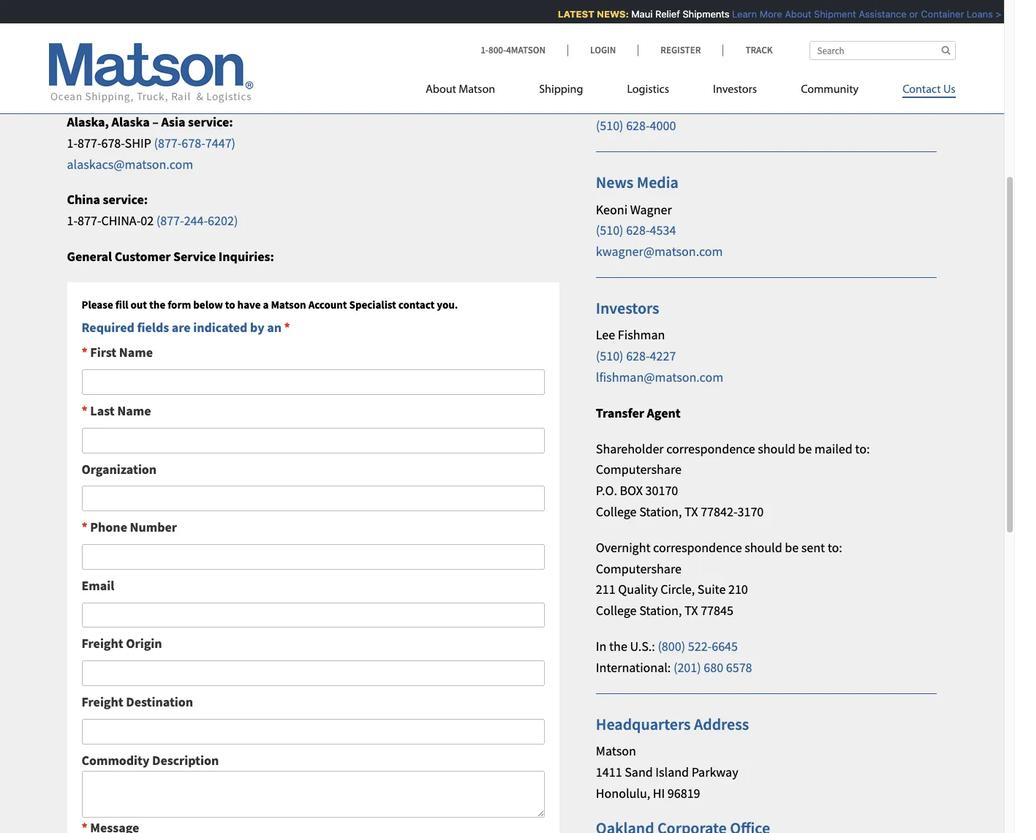 Task type: vqa. For each thing, say whether or not it's contained in the screenshot.
Fishman
yes



Task type: locate. For each thing, give the bounding box(es) containing it.
1 vertical spatial (877-
[[156, 212, 184, 229]]

4matson up shipping
[[506, 44, 546, 56]]

0 vertical spatial about
[[780, 8, 806, 20]]

None text field
[[82, 428, 545, 453], [82, 719, 545, 745], [82, 771, 545, 818], [82, 428, 545, 453], [82, 719, 545, 745], [82, 771, 545, 818]]

1- inside alaska, alaska – asia service: 1-877-678-ship (877-678-7447) alaskacs@matson.com
[[67, 134, 78, 151]]

0 vertical spatial 877-
[[78, 134, 101, 151]]

0 horizontal spatial about
[[426, 84, 456, 96]]

2 computershare from the top
[[596, 560, 682, 577]]

news
[[596, 172, 634, 193]]

1- down hawaii,
[[67, 57, 78, 73]]

628- down wagner
[[626, 222, 650, 239]]

1 vertical spatial matson
[[271, 298, 306, 312]]

to: right the sent
[[828, 539, 843, 556]]

general up (excluding
[[596, 44, 650, 65]]

0 vertical spatial the
[[149, 298, 165, 312]]

maui
[[626, 8, 647, 20]]

freight for freight destination
[[82, 694, 123, 710]]

0 horizontal spatial matson
[[271, 298, 306, 312]]

6578
[[726, 659, 753, 676]]

email
[[82, 577, 114, 594]]

should down "3170"
[[745, 539, 783, 556]]

(510) down corporate on the right top
[[596, 117, 624, 134]]

1 station, from the top
[[640, 503, 682, 520]]

in the u.s.: (800) 522-6645 international: (201) 680 6578
[[596, 638, 753, 676]]

* left first
[[82, 344, 88, 361]]

678- up alaskacs@matson.com link
[[101, 134, 125, 151]]

quality
[[618, 581, 658, 598]]

1 vertical spatial correspondence
[[653, 539, 742, 556]]

(877-244-6202) link
[[156, 212, 238, 229]]

account
[[309, 298, 347, 312]]

(877- inside china service: 1-877-china-02 (877-244-6202)
[[156, 212, 184, 229]]

1 horizontal spatial general
[[596, 44, 650, 65]]

be inside overnight correspondence should be sent to: computershare 211 quality circle, suite 210 college station, tx 77845
[[785, 539, 799, 556]]

4matson inside hawaii, guam, micronesia service: 1-800-4matson (800-462-8766) customerservice@matson.com
[[101, 57, 155, 73]]

1-800-4matson
[[481, 44, 546, 56]]

general down the china-
[[67, 248, 112, 265]]

(877- right 02
[[156, 212, 184, 229]]

to:
[[856, 440, 870, 457], [828, 539, 843, 556]]

0 vertical spatial (877-
[[154, 134, 182, 151]]

name right the last
[[117, 402, 151, 419]]

general inside general information (excluding customer service inquiries)
[[596, 44, 650, 65]]

None search field
[[810, 41, 956, 60]]

computershare for box
[[596, 461, 682, 478]]

correspondence down 77842- at bottom
[[653, 539, 742, 556]]

customer
[[660, 71, 714, 88]]

computershare up box
[[596, 461, 682, 478]]

search image
[[942, 45, 951, 55]]

1- down alaska,
[[67, 134, 78, 151]]

0 horizontal spatial 678-
[[101, 134, 125, 151]]

678-
[[101, 134, 125, 151], [182, 134, 205, 151]]

phone
[[90, 519, 127, 536]]

211
[[596, 581, 616, 598]]

station, inside shareholder correspondence should be mailed to: computershare p.o. box 30170 college station, tx 77842-3170
[[640, 503, 682, 520]]

1 computershare from the top
[[596, 461, 682, 478]]

2 vertical spatial (510)
[[596, 348, 624, 365]]

the inside please fill out the form below to have a matson account specialist contact you. required fields are indicated by an *
[[149, 298, 165, 312]]

0 vertical spatial should
[[758, 440, 796, 457]]

678- down asia
[[182, 134, 205, 151]]

customerservice@matson.com
[[67, 78, 237, 95]]

628- inside lee fishman (510) 628-4227 lfishman@matson.com
[[626, 348, 650, 365]]

the right in
[[609, 638, 628, 655]]

should for sent
[[745, 539, 783, 556]]

Organization text field
[[82, 486, 545, 512]]

0 vertical spatial freight
[[82, 635, 123, 652]]

agent
[[647, 404, 681, 421]]

register link
[[638, 44, 723, 56]]

1 horizontal spatial the
[[609, 638, 628, 655]]

1 vertical spatial service:
[[188, 113, 233, 130]]

college down 211
[[596, 602, 637, 619]]

0 vertical spatial general
[[596, 44, 650, 65]]

1 horizontal spatial investors
[[713, 84, 757, 96]]

login link
[[568, 44, 638, 56]]

station, down 30170
[[640, 503, 682, 520]]

tx down circle,
[[685, 602, 698, 619]]

1 vertical spatial the
[[609, 638, 628, 655]]

(877- down asia
[[154, 134, 182, 151]]

computershare inside shareholder correspondence should be mailed to: computershare p.o. box 30170 college station, tx 77842-3170
[[596, 461, 682, 478]]

877- down china
[[78, 212, 101, 229]]

you.
[[437, 298, 458, 312]]

2 678- from the left
[[182, 134, 205, 151]]

0 vertical spatial station,
[[640, 503, 682, 520]]

628- down fishman
[[626, 348, 650, 365]]

0 vertical spatial service:
[[220, 36, 265, 52]]

transfer agent
[[596, 404, 681, 421]]

0 horizontal spatial 800-
[[78, 57, 101, 73]]

freight left destination
[[82, 694, 123, 710]]

2 freight from the top
[[82, 694, 123, 710]]

2 (510) from the top
[[596, 222, 624, 239]]

0 horizontal spatial general
[[67, 248, 112, 265]]

1 horizontal spatial matson
[[459, 84, 495, 96]]

service
[[137, 7, 188, 27], [173, 248, 216, 265]]

shipping link
[[517, 77, 605, 107]]

2 horizontal spatial matson
[[596, 743, 636, 759]]

2 vertical spatial service:
[[103, 191, 148, 208]]

1 vertical spatial general
[[67, 248, 112, 265]]

kwagner@matson.com link
[[596, 243, 723, 260]]

asia
[[161, 113, 186, 130]]

the right out
[[149, 298, 165, 312]]

keoni
[[596, 201, 628, 218]]

customer up hawaii,
[[67, 7, 134, 27]]

1 vertical spatial freight
[[82, 694, 123, 710]]

244-
[[184, 212, 208, 229]]

None text field
[[82, 370, 545, 395], [82, 544, 545, 570], [82, 661, 545, 686], [82, 370, 545, 395], [82, 544, 545, 570], [82, 661, 545, 686]]

Commodity Description text field
[[82, 603, 545, 628]]

corporate office (510) 628-4000
[[596, 96, 686, 134]]

latest
[[553, 8, 589, 20]]

(510) down 'keoni'
[[596, 222, 624, 239]]

628- inside corporate office (510) 628-4000
[[626, 117, 650, 134]]

correspondence down "agent"
[[667, 440, 756, 457]]

to: inside shareholder correspondence should be mailed to: computershare p.o. box 30170 college station, tx 77842-3170
[[856, 440, 870, 457]]

(510) down lee
[[596, 348, 624, 365]]

be left mailed
[[799, 440, 812, 457]]

1 vertical spatial service
[[173, 248, 216, 265]]

name down fields
[[119, 344, 153, 361]]

correspondence inside overnight correspondence should be sent to: computershare 211 quality circle, suite 210 college station, tx 77845
[[653, 539, 742, 556]]

contact us link
[[881, 77, 956, 107]]

should inside overnight correspondence should be sent to: computershare 211 quality circle, suite 210 college station, tx 77845
[[745, 539, 783, 556]]

0 vertical spatial be
[[799, 440, 812, 457]]

required
[[82, 319, 134, 336]]

2 628- from the top
[[626, 222, 650, 239]]

1 vertical spatial about
[[426, 84, 456, 96]]

1 vertical spatial computershare
[[596, 560, 682, 577]]

3 628- from the top
[[626, 348, 650, 365]]

to: for shareholder correspondence should be mailed to: computershare p.o. box 30170 college station, tx 77842-3170
[[856, 440, 870, 457]]

2 vertical spatial 628-
[[626, 348, 650, 365]]

freight
[[82, 635, 123, 652], [82, 694, 123, 710]]

0 vertical spatial investors
[[713, 84, 757, 96]]

1 horizontal spatial to:
[[856, 440, 870, 457]]

are
[[172, 319, 191, 336]]

0 vertical spatial college
[[596, 503, 637, 520]]

wagner
[[630, 201, 672, 218]]

college down p.o.
[[596, 503, 637, 520]]

1 vertical spatial college
[[596, 602, 637, 619]]

service: up 8766)
[[220, 36, 265, 52]]

628- down corporate on the right top
[[626, 117, 650, 134]]

out
[[131, 298, 147, 312]]

877- inside alaska, alaska – asia service: 1-877-678-ship (877-678-7447) alaskacs@matson.com
[[78, 134, 101, 151]]

please fill out the form below to have a matson account specialist contact you. required fields are indicated by an *
[[82, 298, 458, 336]]

0 horizontal spatial to:
[[828, 539, 843, 556]]

to: inside overnight correspondence should be sent to: computershare 211 quality circle, suite 210 college station, tx 77845
[[828, 539, 843, 556]]

alaskacs@matson.com link
[[67, 156, 193, 172]]

latest news: maui relief shipments learn more about shipment assistance or container loans >
[[553, 8, 997, 20]]

matson down 1-800-4matson
[[459, 84, 495, 96]]

be inside shareholder correspondence should be mailed to: computershare p.o. box 30170 college station, tx 77842-3170
[[799, 440, 812, 457]]

0 vertical spatial computershare
[[596, 461, 682, 478]]

freight destination
[[82, 694, 193, 710]]

contact us
[[903, 84, 956, 96]]

1- inside china service: 1-877-china-02 (877-244-6202)
[[67, 212, 78, 229]]

ship
[[125, 134, 151, 151]]

1 vertical spatial to:
[[828, 539, 843, 556]]

china service: 1-877-china-02 (877-244-6202)
[[67, 191, 238, 229]]

form
[[168, 298, 191, 312]]

(510) inside lee fishman (510) 628-4227 lfishman@matson.com
[[596, 348, 624, 365]]

matson up '1411'
[[596, 743, 636, 759]]

1- down china
[[67, 212, 78, 229]]

0 vertical spatial correspondence
[[667, 440, 756, 457]]

1 vertical spatial 628-
[[626, 222, 650, 239]]

description
[[152, 752, 219, 769]]

should left mailed
[[758, 440, 796, 457]]

or
[[904, 8, 913, 20]]

(510) for lee
[[596, 348, 624, 365]]

international:
[[596, 659, 671, 676]]

about
[[780, 8, 806, 20], [426, 84, 456, 96]]

tx left 77842- at bottom
[[685, 503, 698, 520]]

should inside shareholder correspondence should be mailed to: computershare p.o. box 30170 college station, tx 77842-3170
[[758, 440, 796, 457]]

service: up 7447)
[[188, 113, 233, 130]]

1411
[[596, 764, 622, 780]]

1 (510) from the top
[[596, 117, 624, 134]]

customer down 02
[[115, 248, 171, 265]]

0 vertical spatial service
[[137, 7, 188, 27]]

top menu navigation
[[426, 77, 956, 107]]

shareholder correspondence should be mailed to: computershare p.o. box 30170 college station, tx 77842-3170
[[596, 440, 870, 520]]

* left phone
[[82, 519, 88, 536]]

matson right a on the left
[[271, 298, 306, 312]]

0 horizontal spatial investors
[[596, 298, 660, 318]]

1- up about matson link
[[481, 44, 489, 56]]

login
[[590, 44, 616, 56]]

0 horizontal spatial the
[[149, 298, 165, 312]]

lee fishman (510) 628-4227 lfishman@matson.com
[[596, 327, 724, 386]]

1 vertical spatial should
[[745, 539, 783, 556]]

customer service center
[[67, 7, 237, 27]]

0 vertical spatial matson
[[459, 84, 495, 96]]

0 vertical spatial name
[[119, 344, 153, 361]]

should
[[758, 440, 796, 457], [745, 539, 783, 556]]

0 vertical spatial tx
[[685, 503, 698, 520]]

2 station, from the top
[[640, 602, 682, 619]]

station, down circle,
[[640, 602, 682, 619]]

correspondence inside shareholder correspondence should be mailed to: computershare p.o. box 30170 college station, tx 77842-3170
[[667, 440, 756, 457]]

1 vertical spatial (510)
[[596, 222, 624, 239]]

shareholder
[[596, 440, 664, 457]]

3 (510) from the top
[[596, 348, 624, 365]]

more
[[754, 8, 777, 20]]

0 vertical spatial to:
[[856, 440, 870, 457]]

(201) 680 6578 link
[[674, 659, 753, 676]]

877- down alaska,
[[78, 134, 101, 151]]

first
[[90, 344, 117, 361]]

service up micronesia
[[137, 7, 188, 27]]

name
[[119, 344, 153, 361], [117, 402, 151, 419]]

service: up the china-
[[103, 191, 148, 208]]

service: inside china service: 1-877-china-02 (877-244-6202)
[[103, 191, 148, 208]]

>
[[991, 8, 997, 20]]

(510) 628-4534 link
[[596, 222, 676, 239]]

* left the last
[[82, 402, 88, 419]]

about inside about matson link
[[426, 84, 456, 96]]

3170
[[738, 503, 764, 520]]

2 college from the top
[[596, 602, 637, 619]]

matson inside matson 1411 sand island parkway honolulu, hi 96819
[[596, 743, 636, 759]]

(510) inside keoni wagner (510) 628-4534 kwagner@matson.com
[[596, 222, 624, 239]]

1 tx from the top
[[685, 503, 698, 520]]

0 horizontal spatial 4matson
[[101, 57, 155, 73]]

freight left origin
[[82, 635, 123, 652]]

general customer service inquiries:
[[67, 248, 274, 265]]

about matson link
[[426, 77, 517, 107]]

corporate
[[596, 96, 651, 113]]

customerservice@matson.com link
[[67, 78, 237, 95]]

tx inside overnight correspondence should be sent to: computershare 211 quality circle, suite 210 college station, tx 77845
[[685, 602, 698, 619]]

college
[[596, 503, 637, 520], [596, 602, 637, 619]]

computershare up "quality"
[[596, 560, 682, 577]]

628-
[[626, 117, 650, 134], [626, 222, 650, 239], [626, 348, 650, 365]]

1 horizontal spatial 678-
[[182, 134, 205, 151]]

* first name
[[82, 344, 153, 361]]

* right an
[[284, 319, 290, 336]]

0 vertical spatial (510)
[[596, 117, 624, 134]]

1 877- from the top
[[78, 134, 101, 151]]

1 vertical spatial be
[[785, 539, 799, 556]]

2 877- from the top
[[78, 212, 101, 229]]

computershare inside overnight correspondence should be sent to: computershare 211 quality circle, suite 210 college station, tx 77845
[[596, 560, 682, 577]]

hi
[[653, 785, 665, 802]]

u.s.:
[[630, 638, 655, 655]]

1 vertical spatial tx
[[685, 602, 698, 619]]

6202)
[[208, 212, 238, 229]]

logistics link
[[605, 77, 691, 107]]

1 vertical spatial name
[[117, 402, 151, 419]]

to: right mailed
[[856, 440, 870, 457]]

4matson down guam,
[[101, 57, 155, 73]]

1 freight from the top
[[82, 635, 123, 652]]

investors up fishman
[[596, 298, 660, 318]]

track
[[746, 44, 773, 56]]

investors down track link
[[713, 84, 757, 96]]

800- up about matson link
[[489, 44, 506, 56]]

628- inside keoni wagner (510) 628-4534 kwagner@matson.com
[[626, 222, 650, 239]]

1 vertical spatial customer
[[115, 248, 171, 265]]

be left the sent
[[785, 539, 799, 556]]

1 vertical spatial station,
[[640, 602, 682, 619]]

service down the 244-
[[173, 248, 216, 265]]

keoni wagner (510) 628-4534 kwagner@matson.com
[[596, 201, 723, 260]]

name for * first name
[[119, 344, 153, 361]]

0 vertical spatial 628-
[[626, 117, 650, 134]]

general
[[596, 44, 650, 65], [67, 248, 112, 265]]

1 vertical spatial 877-
[[78, 212, 101, 229]]

1 628- from the top
[[626, 117, 650, 134]]

2 tx from the top
[[685, 602, 698, 619]]

1 college from the top
[[596, 503, 637, 520]]

(510) inside corporate office (510) 628-4000
[[596, 117, 624, 134]]

2 vertical spatial matson
[[596, 743, 636, 759]]

1- inside hawaii, guam, micronesia service: 1-800-4matson (800-462-8766) customerservice@matson.com
[[67, 57, 78, 73]]

destination
[[126, 694, 193, 710]]

matson inside please fill out the form below to have a matson account specialist contact you. required fields are indicated by an *
[[271, 298, 306, 312]]

800- down hawaii,
[[78, 57, 101, 73]]

office
[[654, 96, 686, 113]]



Task type: describe. For each thing, give the bounding box(es) containing it.
77842-
[[701, 503, 738, 520]]

522-
[[688, 638, 712, 655]]

96819
[[668, 785, 701, 802]]

be for sent
[[785, 539, 799, 556]]

tx inside shareholder correspondence should be mailed to: computershare p.o. box 30170 college station, tx 77842-3170
[[685, 503, 698, 520]]

* inside please fill out the form below to have a matson account specialist contact you. required fields are indicated by an *
[[284, 319, 290, 336]]

77845
[[701, 602, 734, 619]]

628- for 4534
[[626, 222, 650, 239]]

(800-462-8766) link
[[157, 57, 239, 73]]

investors inside the top menu navigation
[[713, 84, 757, 96]]

a
[[263, 298, 269, 312]]

community
[[801, 84, 859, 96]]

correspondence for circle,
[[653, 539, 742, 556]]

(510) for keoni
[[596, 222, 624, 239]]

learn
[[727, 8, 752, 20]]

service
[[717, 71, 758, 88]]

1 vertical spatial investors
[[596, 298, 660, 318]]

box
[[620, 482, 643, 499]]

* for last name
[[82, 402, 88, 419]]

kwagner@matson.com
[[596, 243, 723, 260]]

parkway
[[692, 764, 739, 780]]

origin
[[126, 635, 162, 652]]

relief
[[650, 8, 675, 20]]

by
[[250, 319, 265, 336]]

alaska
[[112, 113, 150, 130]]

1 horizontal spatial 800-
[[489, 44, 506, 56]]

alaska,
[[67, 113, 109, 130]]

correspondence for 30170
[[667, 440, 756, 457]]

logistics
[[627, 84, 669, 96]]

general for information
[[596, 44, 650, 65]]

transfer
[[596, 404, 645, 421]]

computershare for quality
[[596, 560, 682, 577]]

commodity
[[82, 752, 150, 769]]

community link
[[779, 77, 881, 107]]

alaskacs@matson.com
[[67, 156, 193, 172]]

1 678- from the left
[[101, 134, 125, 151]]

* for first name
[[82, 344, 88, 361]]

(201)
[[674, 659, 701, 676]]

news:
[[592, 8, 624, 20]]

service: inside hawaii, guam, micronesia service: 1-800-4matson (800-462-8766) customerservice@matson.com
[[220, 36, 265, 52]]

china-
[[101, 212, 141, 229]]

628- for 4000
[[626, 117, 650, 134]]

lfishman@matson.com
[[596, 369, 724, 386]]

shipping
[[539, 84, 583, 96]]

(510) 628-4000 link
[[596, 117, 676, 134]]

about matson
[[426, 84, 495, 96]]

210
[[729, 581, 748, 598]]

matson 1411 sand island parkway honolulu, hi 96819
[[596, 743, 739, 802]]

628- for 4227
[[626, 348, 650, 365]]

30170
[[646, 482, 678, 499]]

number
[[130, 519, 177, 536]]

overnight correspondence should be sent to: computershare 211 quality circle, suite 210 college station, tx 77845
[[596, 539, 843, 619]]

below
[[193, 298, 223, 312]]

sent
[[802, 539, 825, 556]]

loans
[[962, 8, 988, 20]]

address
[[694, 714, 749, 734]]

800- inside hawaii, guam, micronesia service: 1-800-4matson (800-462-8766) customerservice@matson.com
[[78, 57, 101, 73]]

be for mailed
[[799, 440, 812, 457]]

1 horizontal spatial about
[[780, 8, 806, 20]]

station, inside overnight correspondence should be sent to: computershare 211 quality circle, suite 210 college station, tx 77845
[[640, 602, 682, 619]]

container
[[916, 8, 959, 20]]

headquarters
[[596, 714, 691, 734]]

4000
[[650, 117, 676, 134]]

micronesia
[[154, 36, 217, 52]]

indicated
[[193, 319, 248, 336]]

organization
[[82, 461, 157, 477]]

hawaii,
[[67, 36, 111, 52]]

0 vertical spatial customer
[[67, 7, 134, 27]]

blue matson logo with ocean, shipping, truck, rail and logistics written beneath it. image
[[49, 43, 254, 103]]

1 horizontal spatial 4matson
[[506, 44, 546, 56]]

inquiries:
[[219, 248, 274, 265]]

specialist
[[349, 298, 396, 312]]

p.o.
[[596, 482, 617, 499]]

track link
[[723, 44, 773, 56]]

(excluding
[[596, 71, 657, 88]]

freight origin
[[82, 635, 162, 652]]

(877- inside alaska, alaska – asia service: 1-877-678-ship (877-678-7447) alaskacs@matson.com
[[154, 134, 182, 151]]

* last name
[[82, 402, 151, 419]]

877- inside china service: 1-877-china-02 (877-244-6202)
[[78, 212, 101, 229]]

shipment
[[809, 8, 851, 20]]

shipments
[[677, 8, 724, 20]]

name for * last name
[[117, 402, 151, 419]]

1-800-4matson link
[[481, 44, 568, 56]]

circle,
[[661, 581, 695, 598]]

(877-678-7447) link
[[154, 134, 236, 151]]

college inside overnight correspondence should be sent to: computershare 211 quality circle, suite 210 college station, tx 77845
[[596, 602, 637, 619]]

freight for freight origin
[[82, 635, 123, 652]]

(800-
[[157, 57, 185, 73]]

(510) 628-4227 link
[[596, 348, 676, 365]]

lfishman@matson.com link
[[596, 369, 724, 386]]

college inside shareholder correspondence should be mailed to: computershare p.o. box 30170 college station, tx 77842-3170
[[596, 503, 637, 520]]

Search search field
[[810, 41, 956, 60]]

* for phone number
[[82, 519, 88, 536]]

matson inside the top menu navigation
[[459, 84, 495, 96]]

4227
[[650, 348, 676, 365]]

investors link
[[691, 77, 779, 107]]

register
[[661, 44, 701, 56]]

fields
[[137, 319, 169, 336]]

(510) for corporate
[[596, 117, 624, 134]]

should for mailed
[[758, 440, 796, 457]]

commodity description
[[82, 752, 219, 769]]

hawaii, guam, micronesia service: 1-800-4matson (800-462-8766) customerservice@matson.com
[[67, 36, 265, 95]]

general for customer
[[67, 248, 112, 265]]

assistance
[[854, 8, 902, 20]]

(800)
[[658, 638, 686, 655]]

462-
[[185, 57, 209, 73]]

last
[[90, 402, 115, 419]]

to: for overnight correspondence should be sent to: computershare 211 quality circle, suite 210 college station, tx 77845
[[828, 539, 843, 556]]

news media
[[596, 172, 679, 193]]

china
[[67, 191, 100, 208]]

service: inside alaska, alaska – asia service: 1-877-678-ship (877-678-7447) alaskacs@matson.com
[[188, 113, 233, 130]]

overnight
[[596, 539, 651, 556]]

6645
[[712, 638, 738, 655]]

(800) 522-6645 link
[[658, 638, 738, 655]]

the inside in the u.s.: (800) 522-6645 international: (201) 680 6578
[[609, 638, 628, 655]]

–
[[152, 113, 159, 130]]

honolulu,
[[596, 785, 651, 802]]



